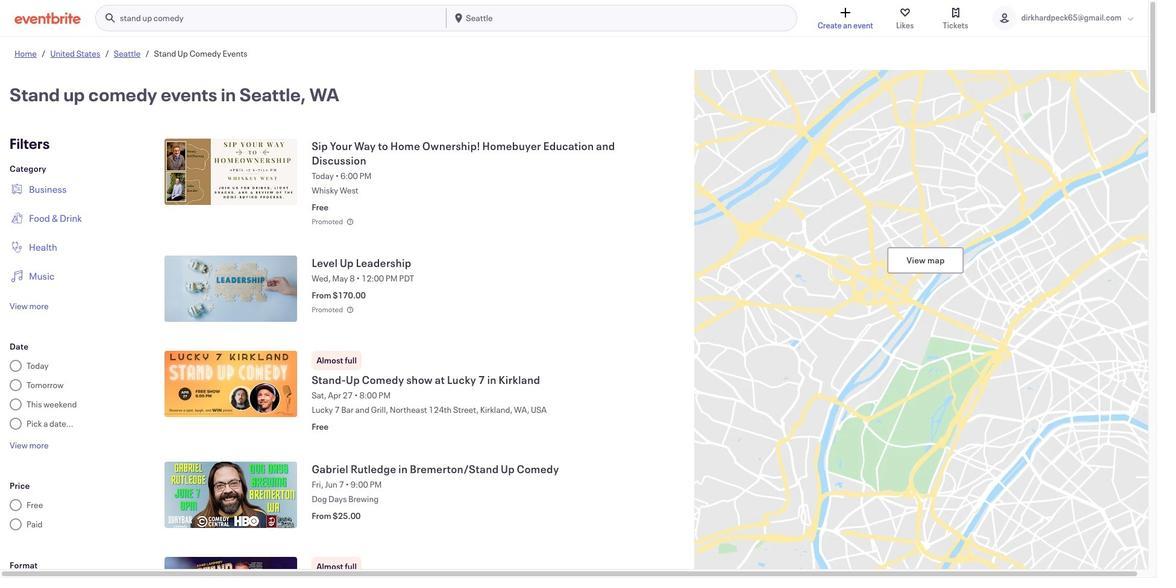 Task type: locate. For each thing, give the bounding box(es) containing it.
view more element
[[10, 300, 49, 312], [10, 439, 49, 451]]

level up leadership primary image image
[[165, 256, 297, 322]]

stand-up comedy show at lucky 7 in kirkland primary image image
[[165, 351, 297, 417]]

0 vertical spatial view more element
[[10, 300, 49, 312]]

main navigation element
[[95, 5, 797, 31]]

1 vertical spatial view more element
[[10, 439, 49, 451]]



Task type: describe. For each thing, give the bounding box(es) containing it.
gabriel rutledge in bremerton/stand up comedy primary image image
[[165, 462, 297, 528]]

sip your way to home ownership! homebuyer education and discussion primary image image
[[165, 139, 297, 205]]

2 view more element from the top
[[10, 439, 49, 451]]

1 view more element from the top
[[10, 300, 49, 312]]

eventbrite image
[[14, 12, 81, 24]]



Task type: vqa. For each thing, say whether or not it's contained in the screenshot.
the Events for Create Events
no



